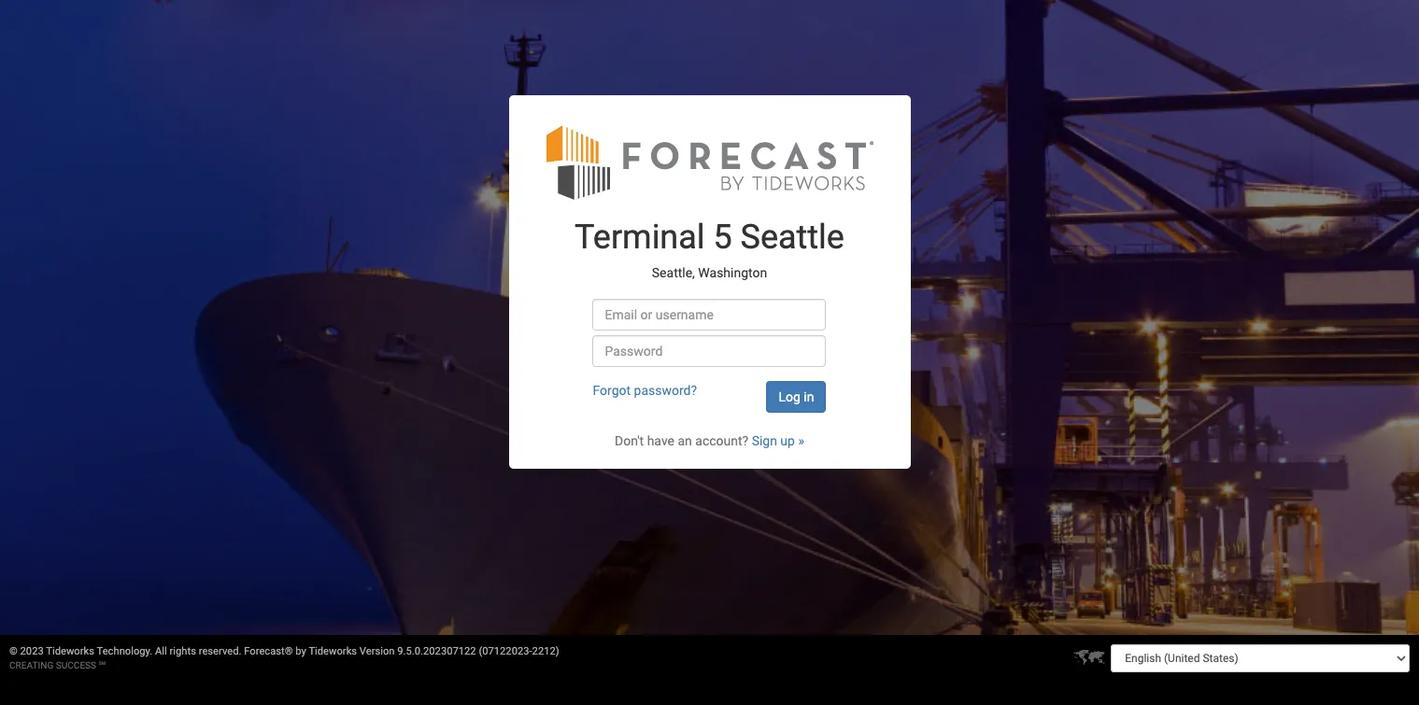 Task type: vqa. For each thing, say whether or not it's contained in the screenshot.
'FOR INSTRUCTIONS ON PARTICIPATION PLEASE REFER TO THE WEEKEND GATE LINK .'
no



Task type: describe. For each thing, give the bounding box(es) containing it.
don't have an account? sign up »
[[615, 434, 805, 449]]

5
[[714, 218, 733, 257]]

rights
[[170, 646, 196, 658]]

2212)
[[532, 646, 560, 658]]

forgot
[[593, 383, 631, 398]]

password?
[[634, 383, 697, 398]]

version
[[360, 646, 395, 658]]

© 2023 tideworks technology. all rights reserved. forecast® by tideworks version 9.5.0.202307122 (07122023-2212) creating success ℠
[[9, 646, 560, 671]]

forecast®
[[244, 646, 293, 658]]

forgot password? log in
[[593, 383, 815, 405]]

in
[[804, 390, 815, 405]]

washington
[[699, 265, 768, 280]]

an
[[678, 434, 692, 449]]

(07122023-
[[479, 646, 532, 658]]

log
[[779, 390, 801, 405]]

log in button
[[767, 381, 827, 413]]

1 tideworks from the left
[[46, 646, 94, 658]]

don't
[[615, 434, 644, 449]]

Email or username text field
[[593, 299, 827, 331]]

Password password field
[[593, 336, 827, 367]]

©
[[9, 646, 18, 658]]

℠
[[99, 661, 106, 671]]

creating
[[9, 661, 54, 671]]

have
[[647, 434, 675, 449]]



Task type: locate. For each thing, give the bounding box(es) containing it.
seattle
[[741, 218, 845, 257]]

success
[[56, 661, 96, 671]]

1 horizontal spatial tideworks
[[309, 646, 357, 658]]

by
[[296, 646, 306, 658]]

all
[[155, 646, 167, 658]]

tideworks up "success"
[[46, 646, 94, 658]]

tideworks right by
[[309, 646, 357, 658]]

technology.
[[97, 646, 153, 658]]

sign
[[752, 434, 778, 449]]

»
[[799, 434, 805, 449]]

9.5.0.202307122
[[398, 646, 476, 658]]

2023
[[20, 646, 44, 658]]

2 tideworks from the left
[[309, 646, 357, 658]]

reserved.
[[199, 646, 242, 658]]

terminal 5 seattle seattle, washington
[[575, 218, 845, 280]]

forecast® by tideworks image
[[546, 123, 873, 201]]

sign up » link
[[752, 434, 805, 449]]

tideworks
[[46, 646, 94, 658], [309, 646, 357, 658]]

0 horizontal spatial tideworks
[[46, 646, 94, 658]]

account?
[[696, 434, 749, 449]]

terminal
[[575, 218, 705, 257]]

forgot password? link
[[593, 383, 697, 398]]

seattle,
[[652, 265, 695, 280]]

up
[[781, 434, 795, 449]]



